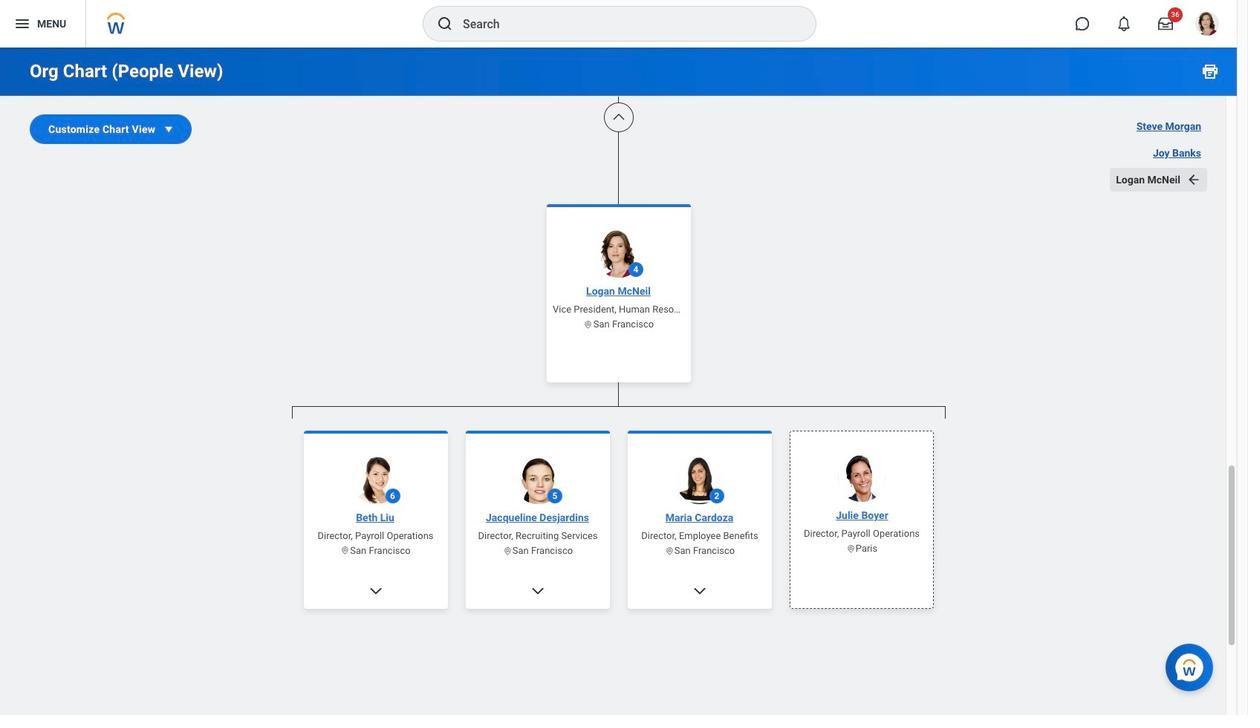 Task type: vqa. For each thing, say whether or not it's contained in the screenshot.
main content
yes



Task type: locate. For each thing, give the bounding box(es) containing it.
location image
[[583, 319, 593, 329], [340, 546, 350, 556]]

0 horizontal spatial chevron down image
[[368, 584, 383, 598]]

profile logan mcneil image
[[1195, 12, 1219, 39]]

inbox large image
[[1158, 16, 1173, 31]]

location image
[[846, 544, 855, 554], [502, 546, 512, 556], [664, 546, 674, 556]]

0 vertical spatial location image
[[583, 319, 593, 329]]

1 chevron down image from the left
[[368, 584, 383, 598]]

1 vertical spatial location image
[[340, 546, 350, 556]]

chevron down image
[[368, 584, 383, 598], [530, 584, 545, 598], [692, 584, 707, 598]]

chevron down image for the leftmost location image
[[530, 584, 545, 598]]

3 chevron down image from the left
[[692, 584, 707, 598]]

notifications large image
[[1117, 16, 1132, 31]]

2 horizontal spatial chevron down image
[[692, 584, 707, 598]]

2 horizontal spatial location image
[[846, 544, 855, 554]]

2 chevron down image from the left
[[530, 584, 545, 598]]

1 horizontal spatial location image
[[664, 546, 674, 556]]

search image
[[436, 15, 454, 33]]

print org chart image
[[1201, 62, 1219, 80]]

0 horizontal spatial location image
[[502, 546, 512, 556]]

main content
[[0, 0, 1237, 715]]

1 horizontal spatial chevron down image
[[530, 584, 545, 598]]

Search Workday  search field
[[463, 7, 785, 40]]

0 horizontal spatial location image
[[340, 546, 350, 556]]



Task type: describe. For each thing, give the bounding box(es) containing it.
chevron down image for location image to the middle
[[692, 584, 707, 598]]

justify image
[[13, 15, 31, 33]]

chevron down image for location icon to the bottom
[[368, 584, 383, 598]]

caret down image
[[161, 122, 176, 137]]

logan mcneil, logan mcneil, 4 direct reports element
[[292, 419, 945, 715]]

1 horizontal spatial location image
[[583, 319, 593, 329]]

arrow left image
[[1187, 172, 1201, 187]]

chevron up image
[[611, 110, 626, 125]]



